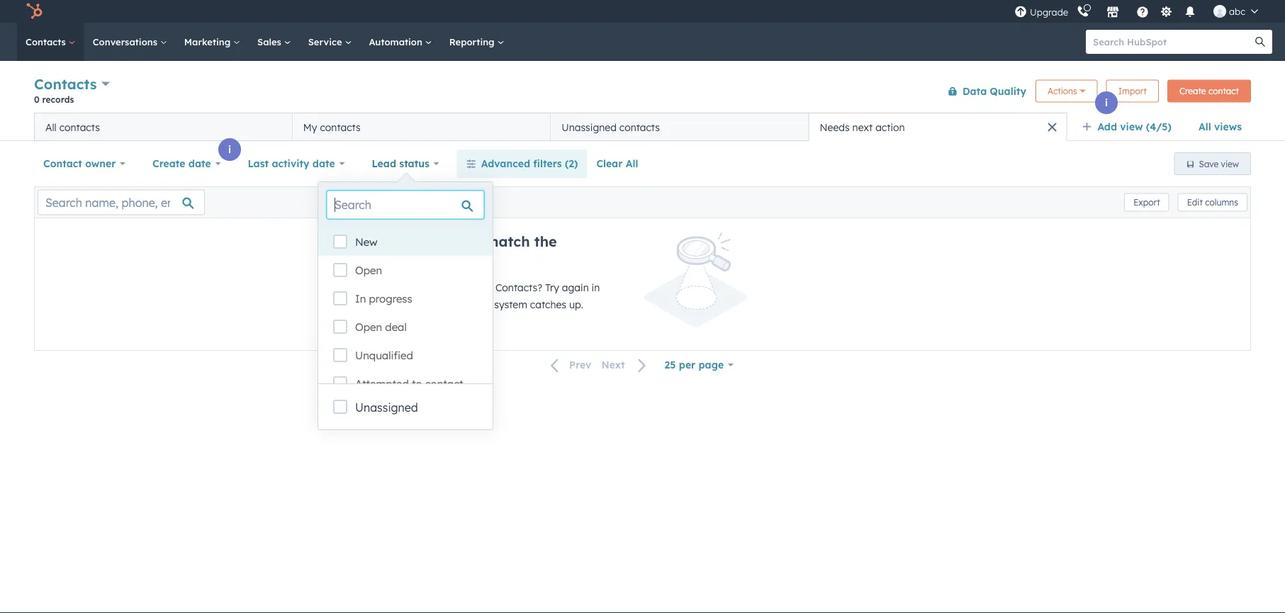 Task type: describe. For each thing, give the bounding box(es) containing it.
add view (4/5)
[[1098, 121, 1172, 133]]

marketplaces image
[[1107, 6, 1119, 19]]

0
[[34, 94, 40, 105]]

contacts for unassigned contacts
[[619, 121, 660, 133]]

clear
[[596, 157, 623, 170]]

no contacts match the current filters.
[[393, 233, 557, 268]]

a
[[393, 298, 400, 311]]

pagination navigation
[[542, 356, 655, 375]]

conversations
[[93, 36, 160, 47]]

settings link
[[1158, 4, 1175, 19]]

filters
[[533, 157, 562, 170]]

in progress
[[355, 292, 412, 306]]

status
[[399, 157, 430, 170]]

25 per page
[[665, 359, 724, 371]]

per
[[679, 359, 696, 371]]

calling icon image
[[1077, 5, 1090, 18]]

my contacts button
[[292, 113, 551, 141]]

upgrade
[[1030, 6, 1068, 18]]

contact
[[43, 157, 82, 170]]

all for all views
[[1199, 121, 1211, 133]]

in
[[592, 281, 600, 294]]

contacts link
[[17, 23, 84, 61]]

1 vertical spatial i button
[[218, 138, 241, 161]]

Search name, phone, email addresses, or company search field
[[38, 190, 205, 215]]

hubspot link
[[17, 3, 53, 20]]

lead
[[372, 157, 396, 170]]

needs next action
[[820, 121, 905, 133]]

service link
[[300, 23, 360, 61]]

25 per page button
[[655, 351, 743, 379]]

my contacts
[[303, 121, 361, 133]]

filters.
[[449, 250, 494, 268]]

(2)
[[565, 157, 578, 170]]

contact owner button
[[34, 150, 135, 178]]

action
[[876, 121, 905, 133]]

1 horizontal spatial i button
[[1095, 91, 1118, 114]]

marketing link
[[176, 23, 249, 61]]

advanced filters (2)
[[481, 157, 578, 170]]

all contacts button
[[34, 113, 292, 141]]

contacts inside "popup button"
[[34, 75, 97, 93]]

actions button
[[1036, 80, 1098, 102]]

as
[[463, 298, 474, 311]]

records
[[42, 94, 74, 105]]

last activity date button
[[238, 150, 354, 178]]

contacts?
[[495, 281, 543, 294]]

automation link
[[360, 23, 441, 61]]

next button
[[596, 356, 655, 375]]

abc
[[1229, 5, 1246, 17]]

edit columns
[[1187, 197, 1238, 208]]

prev
[[569, 359, 592, 371]]

25
[[665, 359, 676, 371]]

contact inside 'list box'
[[425, 377, 463, 391]]

create date
[[152, 157, 211, 170]]

unassigned for unassigned contacts
[[562, 121, 617, 133]]

try
[[545, 281, 559, 294]]

contacts banner
[[34, 73, 1251, 113]]

reporting link
[[441, 23, 513, 61]]

0 vertical spatial contacts
[[26, 36, 69, 47]]

save view button
[[1174, 152, 1251, 175]]

quality
[[990, 85, 1027, 97]]

page
[[699, 359, 724, 371]]

export
[[1134, 197, 1160, 208]]

lead status
[[372, 157, 430, 170]]

in
[[355, 292, 366, 306]]

advanced
[[481, 157, 530, 170]]

new
[[474, 281, 493, 294]]

create date button
[[143, 150, 230, 178]]

0 records
[[34, 94, 74, 105]]

upgrade image
[[1015, 6, 1027, 19]]

open for open deal
[[355, 320, 382, 334]]

again
[[562, 281, 589, 294]]

create for create date
[[152, 157, 185, 170]]

notifications image
[[1184, 6, 1197, 19]]

attempted
[[355, 377, 409, 391]]

import
[[1118, 86, 1147, 96]]

notifications button
[[1178, 0, 1202, 23]]

1 date from the left
[[188, 157, 211, 170]]

service
[[308, 36, 345, 47]]

few
[[402, 298, 419, 311]]



Task type: locate. For each thing, give the bounding box(es) containing it.
import button
[[1106, 80, 1159, 102]]

create inside create contact button
[[1180, 86, 1206, 96]]

clear all
[[596, 157, 638, 170]]

catches
[[530, 298, 566, 311]]

abc button
[[1205, 0, 1267, 23]]

0 vertical spatial open
[[355, 264, 382, 277]]

next
[[853, 121, 873, 133]]

create up 'all views'
[[1180, 86, 1206, 96]]

create contact button
[[1167, 80, 1251, 102]]

all down 0 records
[[45, 121, 57, 133]]

current
[[393, 250, 445, 268]]

contacts inside button
[[320, 121, 361, 133]]

Search HubSpot search field
[[1086, 30, 1260, 54]]

all contacts
[[45, 121, 100, 133]]

the inside expecting to see new contacts? try again in a few seconds as the system catches up.
[[477, 298, 491, 311]]

view for save
[[1221, 158, 1239, 169]]

search image
[[1255, 37, 1265, 47]]

unqualified
[[355, 349, 413, 362]]

2 contacts from the left
[[320, 121, 361, 133]]

open down 'new' at the left top of page
[[355, 264, 382, 277]]

open
[[355, 264, 382, 277], [355, 320, 382, 334]]

expecting to see new contacts? try again in a few seconds as the system catches up.
[[393, 281, 600, 311]]

1 horizontal spatial contacts
[[320, 121, 361, 133]]

last
[[248, 157, 269, 170]]

i button left 'last'
[[218, 138, 241, 161]]

create contact
[[1180, 86, 1239, 96]]

to inside expecting to see new contacts? try again in a few seconds as the system catches up.
[[443, 281, 452, 294]]

1 vertical spatial create
[[152, 157, 185, 170]]

1 vertical spatial open
[[355, 320, 382, 334]]

contacts up records
[[34, 75, 97, 93]]

all views link
[[1189, 113, 1251, 141]]

to right the "attempted"
[[412, 377, 422, 391]]

open left deal
[[355, 320, 382, 334]]

edit
[[1187, 197, 1203, 208]]

menu containing abc
[[1013, 0, 1268, 23]]

needs next action button
[[809, 113, 1067, 141]]

data quality
[[963, 85, 1027, 97]]

contacts button
[[34, 74, 110, 94]]

the
[[534, 233, 557, 250], [477, 298, 491, 311]]

attempted to contact
[[355, 377, 463, 391]]

the right as
[[477, 298, 491, 311]]

export button
[[1124, 193, 1169, 212]]

(4/5)
[[1146, 121, 1172, 133]]

contact inside button
[[1209, 86, 1239, 96]]

1 horizontal spatial create
[[1180, 86, 1206, 96]]

all left the views
[[1199, 121, 1211, 133]]

2 horizontal spatial contacts
[[619, 121, 660, 133]]

contact right the "attempted"
[[425, 377, 463, 391]]

1 vertical spatial unassigned
[[355, 401, 418, 415]]

contacts inside "no contacts match the current filters."
[[418, 233, 481, 250]]

0 vertical spatial i button
[[1095, 91, 1118, 114]]

1 horizontal spatial the
[[534, 233, 557, 250]]

0 horizontal spatial to
[[412, 377, 422, 391]]

actions
[[1048, 86, 1077, 96]]

1 contacts from the left
[[59, 121, 100, 133]]

the inside "no contacts match the current filters."
[[534, 233, 557, 250]]

deal
[[385, 320, 407, 334]]

all for all contacts
[[45, 121, 57, 133]]

automation
[[369, 36, 425, 47]]

view right save
[[1221, 158, 1239, 169]]

date
[[188, 157, 211, 170], [313, 157, 335, 170]]

0 vertical spatial to
[[443, 281, 452, 294]]

add
[[1098, 121, 1117, 133]]

see
[[455, 281, 471, 294]]

i button
[[1095, 91, 1118, 114], [218, 138, 241, 161]]

2 date from the left
[[313, 157, 335, 170]]

to for expecting
[[443, 281, 452, 294]]

no
[[393, 233, 414, 250]]

all right clear
[[626, 157, 638, 170]]

gary orlando image
[[1214, 5, 1226, 18]]

all inside 'link'
[[1199, 121, 1211, 133]]

match
[[485, 233, 530, 250]]

open deal
[[355, 320, 407, 334]]

view inside popup button
[[1120, 121, 1143, 133]]

list box containing new
[[318, 228, 493, 398]]

contacts down contacts banner
[[619, 121, 660, 133]]

help button
[[1131, 0, 1155, 23]]

1 horizontal spatial all
[[626, 157, 638, 170]]

menu
[[1013, 0, 1268, 23]]

contacts right my
[[320, 121, 361, 133]]

list box
[[318, 228, 493, 398]]

0 horizontal spatial the
[[477, 298, 491, 311]]

view right add
[[1120, 121, 1143, 133]]

next
[[601, 359, 625, 371]]

activity
[[272, 157, 309, 170]]

Search search field
[[327, 191, 484, 219]]

views
[[1214, 121, 1242, 133]]

open for open
[[355, 264, 382, 277]]

to
[[443, 281, 452, 294], [412, 377, 422, 391]]

new
[[355, 235, 378, 249]]

marketing
[[184, 36, 233, 47]]

data
[[963, 85, 987, 97]]

1 vertical spatial contacts
[[34, 75, 97, 93]]

2 open from the top
[[355, 320, 382, 334]]

reporting
[[449, 36, 497, 47]]

0 horizontal spatial all
[[45, 121, 57, 133]]

contact up 'all views'
[[1209, 86, 1239, 96]]

1 horizontal spatial to
[[443, 281, 452, 294]]

unassigned for unassigned
[[355, 401, 418, 415]]

unassigned contacts
[[562, 121, 660, 133]]

help image
[[1136, 6, 1149, 19]]

1 open from the top
[[355, 264, 382, 277]]

unassigned down the "attempted"
[[355, 401, 418, 415]]

0 vertical spatial the
[[534, 233, 557, 250]]

0 vertical spatial contact
[[1209, 86, 1239, 96]]

i button up add
[[1095, 91, 1118, 114]]

sales link
[[249, 23, 300, 61]]

unassigned up the (2)
[[562, 121, 617, 133]]

0 vertical spatial i
[[1105, 96, 1108, 109]]

create
[[1180, 86, 1206, 96], [152, 157, 185, 170]]

progress
[[369, 292, 412, 306]]

contacts down hubspot link
[[26, 36, 69, 47]]

owner
[[85, 157, 116, 170]]

unassigned
[[562, 121, 617, 133], [355, 401, 418, 415]]

date right 'activity'
[[313, 157, 335, 170]]

contacts down records
[[59, 121, 100, 133]]

view inside button
[[1221, 158, 1239, 169]]

0 horizontal spatial view
[[1120, 121, 1143, 133]]

hubspot image
[[26, 3, 43, 20]]

1 horizontal spatial date
[[313, 157, 335, 170]]

i
[[1105, 96, 1108, 109], [228, 143, 231, 156]]

to inside 'list box'
[[412, 377, 422, 391]]

0 vertical spatial view
[[1120, 121, 1143, 133]]

0 horizontal spatial unassigned
[[355, 401, 418, 415]]

data quality button
[[939, 77, 1027, 105]]

contacts right no
[[418, 233, 481, 250]]

clear all button
[[587, 150, 648, 178]]

0 horizontal spatial i button
[[218, 138, 241, 161]]

1 vertical spatial to
[[412, 377, 422, 391]]

1 horizontal spatial view
[[1221, 158, 1239, 169]]

contacts
[[26, 36, 69, 47], [34, 75, 97, 93], [418, 233, 481, 250]]

marketplaces button
[[1098, 0, 1128, 23]]

add view (4/5) button
[[1073, 113, 1189, 141]]

contact owner
[[43, 157, 116, 170]]

save
[[1199, 158, 1219, 169]]

1 vertical spatial the
[[477, 298, 491, 311]]

0 horizontal spatial i
[[228, 143, 231, 156]]

calling icon button
[[1071, 2, 1095, 21]]

0 vertical spatial create
[[1180, 86, 1206, 96]]

0 horizontal spatial date
[[188, 157, 211, 170]]

contacts for all contacts
[[59, 121, 100, 133]]

3 contacts from the left
[[619, 121, 660, 133]]

the right match
[[534, 233, 557, 250]]

0 horizontal spatial create
[[152, 157, 185, 170]]

lead status button
[[363, 150, 449, 178]]

all views
[[1199, 121, 1242, 133]]

2 vertical spatial contacts
[[418, 233, 481, 250]]

1 vertical spatial contact
[[425, 377, 463, 391]]

edit columns button
[[1178, 193, 1248, 212]]

1 vertical spatial view
[[1221, 158, 1239, 169]]

search button
[[1248, 30, 1272, 54]]

create inside "create date" popup button
[[152, 157, 185, 170]]

contacts for my contacts
[[320, 121, 361, 133]]

up.
[[569, 298, 583, 311]]

my
[[303, 121, 317, 133]]

2 horizontal spatial all
[[1199, 121, 1211, 133]]

1 horizontal spatial i
[[1105, 96, 1108, 109]]

view for add
[[1120, 121, 1143, 133]]

0 vertical spatial unassigned
[[562, 121, 617, 133]]

create for create contact
[[1180, 86, 1206, 96]]

1 vertical spatial i
[[228, 143, 231, 156]]

last activity date
[[248, 157, 335, 170]]

to for attempted
[[412, 377, 422, 391]]

needs
[[820, 121, 850, 133]]

advanced filters (2) button
[[457, 150, 587, 178]]

columns
[[1205, 197, 1238, 208]]

to left see
[[443, 281, 452, 294]]

date down all contacts button
[[188, 157, 211, 170]]

1 horizontal spatial unassigned
[[562, 121, 617, 133]]

prev button
[[542, 356, 596, 375]]

0 horizontal spatial contacts
[[59, 121, 100, 133]]

1 horizontal spatial contact
[[1209, 86, 1239, 96]]

0 horizontal spatial contact
[[425, 377, 463, 391]]

view
[[1120, 121, 1143, 133], [1221, 158, 1239, 169]]

unassigned inside button
[[562, 121, 617, 133]]

create down all contacts button
[[152, 157, 185, 170]]

expecting
[[393, 281, 440, 294]]

system
[[494, 298, 527, 311]]

settings image
[[1160, 6, 1173, 19]]



Task type: vqa. For each thing, say whether or not it's contained in the screenshot.
top contact
yes



